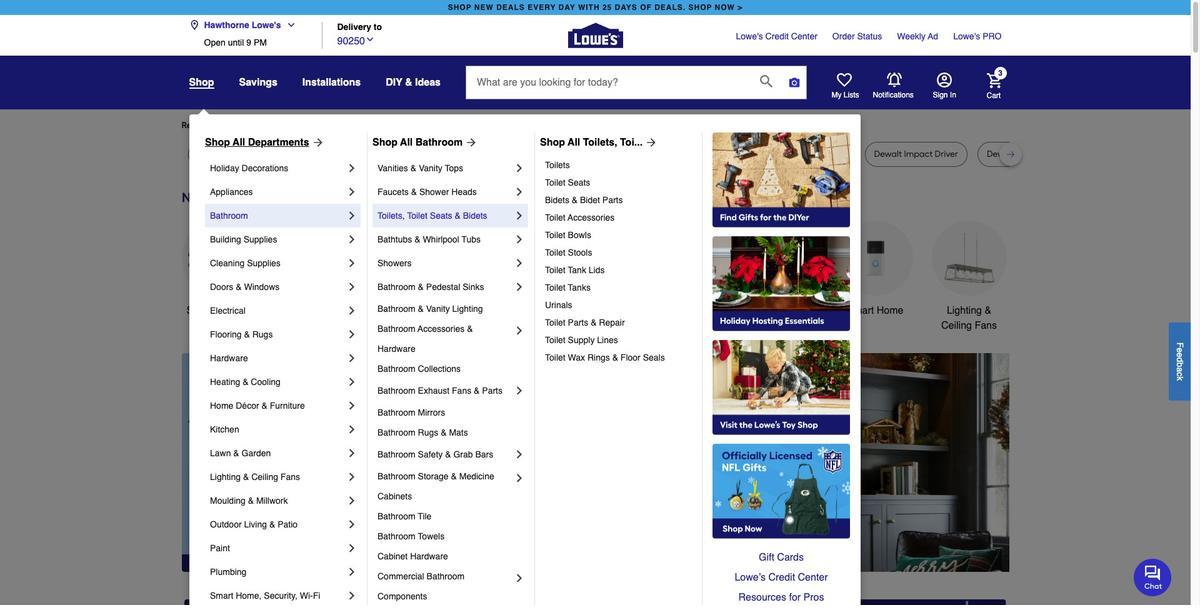 Task type: describe. For each thing, give the bounding box(es) containing it.
chevron down image inside 90250 "button"
[[365, 34, 375, 44]]

chevron right image for heating & cooling
[[346, 376, 358, 388]]

all for toilets,
[[568, 137, 580, 148]]

grab
[[454, 450, 473, 460]]

shop these last-minute gifts. $99 or less. quantities are limited and won't last. image
[[182, 353, 384, 572]]

3 set from the left
[[1046, 149, 1059, 159]]

bathroom for bathroom & pedestal sinks
[[378, 282, 416, 292]]

lowe's home improvement account image
[[937, 73, 952, 88]]

tanks
[[568, 283, 591, 293]]

drill for dewalt drill bit
[[359, 149, 374, 159]]

impact driver bit
[[498, 149, 565, 159]]

flooring & rugs
[[210, 330, 273, 340]]

lawn
[[210, 448, 231, 458]]

dewalt tool
[[254, 149, 300, 159]]

0 vertical spatial lighting & ceiling fans
[[942, 305, 997, 331]]

chevron down image inside hawthorne lowe's button
[[281, 20, 296, 30]]

urinals link
[[545, 296, 693, 314]]

toilet wax rings & floor seals link
[[545, 349, 693, 366]]

bathroom safety & grab bars link
[[378, 443, 513, 466]]

lowe's inside button
[[252, 20, 281, 30]]

search image
[[760, 75, 773, 87]]

tools inside outdoor tools & equipment
[[691, 305, 714, 316]]

hardware inside bathroom accessories & hardware
[[378, 344, 416, 354]]

sign
[[933, 91, 948, 99]]

chevron right image for smart home, security, wi-fi
[[346, 590, 358, 602]]

dewalt for dewalt drill bit
[[329, 149, 357, 159]]

christmas decorations
[[474, 305, 527, 331]]

dewalt impact driver
[[874, 149, 958, 159]]

bathroom inside commercial bathroom components
[[427, 571, 465, 581]]

new deals every day during 25 days of deals image
[[182, 187, 1009, 208]]

pro
[[983, 31, 1002, 41]]

chevron right image for doors & windows
[[346, 281, 358, 293]]

1 horizontal spatial bathroom link
[[744, 221, 819, 318]]

chevron right image for paint
[[346, 542, 358, 555]]

seats inside toilet seats link
[[568, 178, 590, 188]]

for for suggestions
[[393, 120, 405, 131]]

1 vertical spatial parts
[[568, 318, 589, 328]]

bidets & bidet parts link
[[545, 191, 693, 209]]

repair
[[599, 318, 625, 328]]

up to 50 percent off select tools and accessories. image
[[0, 353, 579, 572]]

toilet bowls
[[545, 230, 591, 240]]

chevron right image for holiday decorations
[[346, 162, 358, 174]]

toilet seats link
[[545, 174, 693, 191]]

3
[[999, 69, 1003, 78]]

driver for impact driver
[[822, 149, 846, 159]]

chevron right image for lighting & ceiling fans
[[346, 471, 358, 483]]

up to 30 percent off select grills and accessories. image
[[746, 599, 1007, 605]]

find gifts for the diyer. image
[[713, 133, 850, 228]]

toilet for toilet supply lines
[[545, 335, 566, 345]]

bathroom tile
[[378, 511, 432, 521]]

smart home, security, wi-fi
[[210, 591, 320, 601]]

3 impact from the left
[[904, 149, 933, 159]]

0 vertical spatial bidets
[[545, 195, 570, 205]]

order status link
[[833, 30, 882, 43]]

0 horizontal spatial fans
[[281, 472, 300, 482]]

hardware link
[[210, 346, 346, 370]]

shop for shop all bathroom
[[373, 137, 398, 148]]

smart for smart home
[[848, 305, 874, 316]]

lowe's credit center link
[[713, 568, 850, 588]]

resources for pros
[[739, 592, 824, 603]]

chevron right image for moulding & millwork
[[346, 495, 358, 507]]

2 horizontal spatial arrow right image
[[986, 463, 999, 475]]

bit for dewalt drill bit set
[[1034, 149, 1044, 159]]

1 vertical spatial home
[[210, 401, 233, 411]]

kitchen for kitchen faucets
[[558, 305, 592, 316]]

accessories for toilet
[[568, 213, 615, 223]]

until
[[228, 38, 244, 48]]

decorations for christmas
[[474, 320, 527, 331]]

toilet stools link
[[545, 244, 693, 261]]

safety
[[418, 450, 443, 460]]

lighting inside bathroom & vanity lighting link
[[452, 304, 483, 314]]

bathroom for bathroom mirrors
[[378, 408, 416, 418]]

f
[[1175, 342, 1185, 348]]

electrical
[[210, 306, 246, 316]]

bathroom for bathroom exhaust fans & parts
[[378, 386, 416, 396]]

location image
[[189, 20, 199, 30]]

chevron right image for bathroom storage & medicine cabinets
[[513, 472, 526, 485]]

2 e from the top
[[1175, 352, 1185, 357]]

bathroom for bathroom accessories & hardware
[[378, 324, 416, 334]]

installations button
[[303, 71, 361, 94]]

dewalt bit set
[[415, 149, 470, 159]]

supplies for cleaning supplies
[[247, 258, 281, 268]]

recommended searches for you heading
[[182, 119, 1009, 132]]

visit the lowe's toy shop. image
[[713, 340, 850, 435]]

lowe's home improvement logo image
[[568, 8, 623, 63]]

shop for shop
[[189, 77, 214, 88]]

bathtubs & whirlpool tubs
[[378, 234, 481, 244]]

toilet down "faucets & shower heads"
[[407, 211, 428, 221]]

arrow right image
[[309, 136, 324, 149]]

bathroom for bathroom towels
[[378, 531, 416, 541]]

bathroom accessories & hardware link
[[378, 319, 513, 359]]

0 horizontal spatial parts
[[482, 386, 503, 396]]

security,
[[264, 591, 297, 601]]

up to 35 percent off select small appliances. image
[[465, 599, 726, 605]]

lowe's home improvement cart image
[[987, 73, 1002, 88]]

2 horizontal spatial lighting
[[947, 305, 982, 316]]

toilet parts & repair link
[[545, 314, 693, 331]]

1 vertical spatial ceiling
[[251, 472, 278, 482]]

arrow right image for shop all toilets, toi...
[[643, 136, 658, 149]]

center for lowe's credit center
[[791, 31, 818, 41]]

gift cards link
[[713, 548, 850, 568]]

showers link
[[378, 251, 513, 275]]

delivery to
[[337, 22, 382, 32]]

millwork
[[256, 496, 288, 506]]

appliances
[[210, 187, 253, 197]]

wax
[[568, 353, 585, 363]]

impact driver
[[792, 149, 846, 159]]

0 horizontal spatial lighting & ceiling fans link
[[210, 465, 346, 489]]

dewalt for dewalt
[[197, 149, 225, 159]]

chevron right image for building supplies
[[346, 233, 358, 246]]

officially licensed n f l gifts. shop now. image
[[713, 444, 850, 539]]

shop all toilets, toi...
[[540, 137, 643, 148]]

smart for smart home, security, wi-fi
[[210, 591, 233, 601]]

pedestal
[[426, 282, 460, 292]]

1 vertical spatial lighting & ceiling fans
[[210, 472, 300, 482]]

toilet for toilet tank lids
[[545, 265, 566, 275]]

chevron right image for commercial bathroom components
[[513, 572, 526, 585]]

toilet seats
[[545, 178, 590, 188]]

garden
[[242, 448, 271, 458]]

chevron right image for faucets & shower heads
[[513, 186, 526, 198]]

toilet for toilet seats
[[545, 178, 566, 188]]

days
[[615, 3, 638, 12]]

center for lowe's credit center
[[798, 572, 828, 583]]

75 percent off all artificial christmas trees, holiday lights and more. image
[[579, 353, 1185, 572]]

2 shop from the left
[[689, 3, 712, 12]]

toilet for toilet wax rings & floor seals
[[545, 353, 566, 363]]

moulding
[[210, 496, 246, 506]]

fi
[[313, 591, 320, 601]]

toilets, toilet seats & bidets
[[378, 211, 487, 221]]

more
[[320, 120, 341, 131]]

shop all departments
[[205, 137, 309, 148]]

bathtubs
[[378, 234, 412, 244]]

cabinets
[[378, 491, 412, 501]]

weekly ad link
[[897, 30, 939, 43]]

bathroom for bathroom collections
[[378, 364, 416, 374]]

doors & windows
[[210, 282, 280, 292]]

9
[[246, 38, 251, 48]]

set for dewalt bit set
[[457, 149, 470, 159]]

1 vertical spatial fans
[[452, 386, 472, 396]]

heating & cooling link
[[210, 370, 346, 394]]

& inside "link"
[[411, 163, 416, 173]]

chevron right image for showers
[[513, 257, 526, 269]]

mirrors
[[418, 408, 445, 418]]

shower
[[419, 187, 449, 197]]

bathroom & pedestal sinks link
[[378, 275, 513, 299]]

lawn & garden link
[[210, 441, 346, 465]]

building supplies
[[210, 234, 277, 244]]

bathroom for bathroom & vanity lighting
[[378, 304, 416, 314]]

chevron right image for cleaning supplies
[[346, 257, 358, 269]]

bathroom accessories & hardware
[[378, 324, 475, 354]]

supply
[[568, 335, 595, 345]]

accessories for bathroom
[[418, 324, 465, 334]]

faucets inside 'faucets & shower heads' link
[[378, 187, 409, 197]]

bathroom & vanity lighting link
[[378, 299, 526, 319]]

kitchen link
[[210, 418, 346, 441]]

plumbing
[[210, 567, 247, 577]]

drill for dewalt drill bit set
[[1017, 149, 1032, 159]]

gift cards
[[759, 552, 804, 563]]

supplies for building supplies
[[244, 234, 277, 244]]

weekly ad
[[897, 31, 939, 41]]

shop new deals every day with 25 days of deals. shop now >
[[448, 3, 743, 12]]

bathroom for bathroom storage & medicine cabinets
[[378, 471, 416, 481]]

chat invite button image
[[1134, 558, 1172, 596]]

cabinet
[[378, 551, 408, 561]]

with
[[578, 3, 600, 12]]

my lists
[[832, 91, 859, 99]]

bit for impact driver bit
[[555, 149, 565, 159]]

drill for dewalt drill
[[748, 149, 763, 159]]

of
[[640, 3, 652, 12]]

all for departments
[[233, 137, 245, 148]]

chevron right image for kitchen
[[346, 423, 358, 436]]

bathroom mirrors
[[378, 408, 445, 418]]

dewalt for dewalt drill bit set
[[987, 149, 1015, 159]]

bathroom for bathroom safety & grab bars
[[378, 450, 416, 460]]

home décor & furniture
[[210, 401, 305, 411]]

credit for lowe's
[[769, 572, 795, 583]]

hardware inside 'link'
[[410, 551, 448, 561]]

toilet tank lids
[[545, 265, 605, 275]]



Task type: vqa. For each thing, say whether or not it's contained in the screenshot.
Ideas & Inspiration
no



Task type: locate. For each thing, give the bounding box(es) containing it.
bidet
[[580, 195, 600, 205]]

1 horizontal spatial decorations
[[474, 320, 527, 331]]

chevron right image for bathtubs & whirlpool tubs
[[513, 233, 526, 246]]

1 vertical spatial faucets
[[595, 305, 630, 316]]

chevron right image for hardware
[[346, 352, 358, 365]]

0 vertical spatial rugs
[[252, 330, 273, 340]]

1 vertical spatial smart
[[210, 591, 233, 601]]

0 horizontal spatial impact
[[498, 149, 527, 159]]

chevron right image for home décor & furniture
[[346, 400, 358, 412]]

camera image
[[788, 76, 801, 89]]

hardware up the "bathroom collections"
[[378, 344, 416, 354]]

electrical link
[[210, 299, 346, 323]]

seats up whirlpool
[[430, 211, 452, 221]]

0 vertical spatial vanity
[[419, 163, 443, 173]]

bathroom inside bathroom accessories & hardware
[[378, 324, 416, 334]]

accessories down bathroom & vanity lighting link
[[418, 324, 465, 334]]

arrow right image inside shop all bathroom link
[[463, 136, 478, 149]]

vanity for tops
[[419, 163, 443, 173]]

0 horizontal spatial arrow right image
[[463, 136, 478, 149]]

bars
[[475, 450, 493, 460]]

smart home link
[[838, 221, 913, 318]]

to
[[374, 22, 382, 32]]

3 bit from the left
[[555, 149, 565, 159]]

1 horizontal spatial parts
[[568, 318, 589, 328]]

4 drill from the left
[[1017, 149, 1032, 159]]

1 driver from the left
[[529, 149, 552, 159]]

dewalt for dewalt drill
[[718, 149, 746, 159]]

you up arrow right image
[[295, 120, 310, 131]]

0 vertical spatial faucets
[[378, 187, 409, 197]]

0 vertical spatial credit
[[766, 31, 789, 41]]

0 vertical spatial supplies
[[244, 234, 277, 244]]

driver for impact driver bit
[[529, 149, 552, 159]]

chevron down image
[[281, 20, 296, 30], [365, 34, 375, 44]]

2 horizontal spatial for
[[789, 592, 801, 603]]

toilet accessories
[[545, 213, 615, 223]]

urinals
[[545, 300, 572, 310]]

tools up equipment
[[691, 305, 714, 316]]

0 vertical spatial parts
[[603, 195, 623, 205]]

toilet
[[545, 178, 566, 188], [407, 211, 428, 221], [545, 213, 566, 223], [545, 230, 566, 240], [545, 248, 566, 258], [545, 265, 566, 275], [545, 283, 566, 293], [545, 318, 566, 328], [545, 335, 566, 345], [545, 353, 566, 363]]

shop left electrical at the bottom left of page
[[187, 305, 210, 316]]

toilet stools
[[545, 248, 592, 258]]

chevron right image for flooring & rugs
[[346, 328, 358, 341]]

bathroom collections link
[[378, 359, 526, 379]]

0 vertical spatial outdoor
[[652, 305, 688, 316]]

toilets
[[545, 160, 570, 170]]

credit for lowe's
[[766, 31, 789, 41]]

scroll to item #2 image
[[673, 549, 703, 554]]

outdoor
[[652, 305, 688, 316], [210, 520, 242, 530]]

1 horizontal spatial lighting & ceiling fans link
[[932, 221, 1007, 333]]

0 vertical spatial seats
[[568, 178, 590, 188]]

& inside bathroom storage & medicine cabinets
[[451, 471, 457, 481]]

toilet supply lines
[[545, 335, 618, 345]]

1 horizontal spatial impact
[[792, 149, 820, 159]]

bidets up tubs
[[463, 211, 487, 221]]

& inside button
[[405, 77, 412, 88]]

tubs
[[462, 234, 481, 244]]

wi-
[[300, 591, 313, 601]]

seats up bidets & bidet parts
[[568, 178, 590, 188]]

2 driver from the left
[[822, 149, 846, 159]]

toilet down the toilet bowls
[[545, 248, 566, 258]]

heating
[[210, 377, 240, 387]]

0 horizontal spatial bidets
[[463, 211, 487, 221]]

flooring & rugs link
[[210, 323, 346, 346]]

kitchen up lawn
[[210, 425, 239, 435]]

2 horizontal spatial shop
[[540, 137, 565, 148]]

dewalt for dewalt tool
[[254, 149, 282, 159]]

1 impact from the left
[[498, 149, 527, 159]]

shop left the new
[[448, 3, 472, 12]]

1 horizontal spatial lighting
[[452, 304, 483, 314]]

paint link
[[210, 536, 346, 560]]

new
[[474, 3, 494, 12]]

for for searches
[[282, 120, 294, 131]]

bathroom inside 'link'
[[378, 364, 416, 374]]

dewalt for dewalt impact driver
[[874, 149, 902, 159]]

1 vertical spatial rugs
[[418, 428, 438, 438]]

2 set from the left
[[623, 149, 635, 159]]

2 horizontal spatial impact
[[904, 149, 933, 159]]

décor
[[236, 401, 259, 411]]

faucets down "vanities"
[[378, 187, 409, 197]]

bidets inside toilets, toilet seats & bidets link
[[463, 211, 487, 221]]

arrow left image
[[414, 463, 427, 475]]

1 horizontal spatial for
[[393, 120, 405, 131]]

all down the recommended searches for you 'heading'
[[568, 137, 580, 148]]

0 horizontal spatial lighting & ceiling fans
[[210, 472, 300, 482]]

set for drill bit set
[[623, 149, 635, 159]]

supplies up windows
[[247, 258, 281, 268]]

0 horizontal spatial set
[[457, 149, 470, 159]]

every
[[528, 3, 556, 12]]

chevron right image for plumbing
[[346, 566, 358, 578]]

toilet down the toilets
[[545, 178, 566, 188]]

lawn & garden
[[210, 448, 271, 458]]

you for more suggestions for you
[[407, 120, 421, 131]]

all left deals
[[212, 305, 223, 316]]

smart home
[[848, 305, 904, 316]]

0 horizontal spatial ceiling
[[251, 472, 278, 482]]

1 horizontal spatial toilets,
[[583, 137, 617, 148]]

bathroom for bathroom tile
[[378, 511, 416, 521]]

diy & ideas button
[[386, 71, 441, 94]]

hardware down towels
[[410, 551, 448, 561]]

1 horizontal spatial chevron down image
[[365, 34, 375, 44]]

chevron right image for bathroom accessories & hardware
[[513, 325, 526, 337]]

lowe's for lowe's pro
[[954, 31, 981, 41]]

supplies up cleaning supplies
[[244, 234, 277, 244]]

chevron right image for bathroom
[[346, 209, 358, 222]]

for left pros
[[789, 592, 801, 603]]

5 dewalt from the left
[[718, 149, 746, 159]]

0 horizontal spatial shop
[[448, 3, 472, 12]]

windows
[[244, 282, 280, 292]]

center up pros
[[798, 572, 828, 583]]

vanities & vanity tops
[[378, 163, 463, 173]]

1 vertical spatial chevron down image
[[365, 34, 375, 44]]

for up shop all bathroom
[[393, 120, 405, 131]]

2 horizontal spatial set
[[1046, 149, 1059, 159]]

outdoor down moulding
[[210, 520, 242, 530]]

1 drill from the left
[[359, 149, 374, 159]]

chevron right image
[[513, 186, 526, 198], [346, 209, 358, 222], [513, 233, 526, 246], [346, 257, 358, 269], [513, 257, 526, 269], [346, 305, 358, 317], [346, 328, 358, 341], [346, 352, 358, 365], [346, 376, 358, 388], [513, 385, 526, 397], [346, 423, 358, 436], [513, 448, 526, 461], [346, 518, 358, 531], [346, 542, 358, 555], [346, 566, 358, 578]]

outdoor inside outdoor tools & equipment
[[652, 305, 688, 316]]

toilet up urinals
[[545, 283, 566, 293]]

lowe's for lowe's credit center
[[736, 31, 763, 41]]

toilet tanks
[[545, 283, 591, 293]]

shop for shop all toilets, toi...
[[540, 137, 565, 148]]

commercial bathroom components
[[378, 571, 467, 601]]

None search field
[[466, 66, 807, 111]]

3 dewalt from the left
[[329, 149, 357, 159]]

arrow right image
[[463, 136, 478, 149], [643, 136, 658, 149], [986, 463, 999, 475]]

2 impact from the left
[[792, 149, 820, 159]]

for up departments
[[282, 120, 294, 131]]

shop down recommended
[[205, 137, 230, 148]]

1 vertical spatial kitchen
[[210, 425, 239, 435]]

bathroom for bathroom rugs & mats
[[378, 428, 416, 438]]

0 horizontal spatial lowe's
[[252, 20, 281, 30]]

chevron right image
[[346, 162, 358, 174], [513, 162, 526, 174], [346, 186, 358, 198], [513, 209, 526, 222], [346, 233, 358, 246], [346, 281, 358, 293], [513, 281, 526, 293], [513, 325, 526, 337], [346, 400, 358, 412], [346, 447, 358, 460], [346, 471, 358, 483], [513, 472, 526, 485], [346, 495, 358, 507], [513, 572, 526, 585], [346, 590, 358, 602]]

0 horizontal spatial driver
[[529, 149, 552, 159]]

2 horizontal spatial driver
[[935, 149, 958, 159]]

0 horizontal spatial bathroom link
[[210, 204, 346, 228]]

shop down more suggestions for you link
[[373, 137, 398, 148]]

0 horizontal spatial kitchen
[[210, 425, 239, 435]]

outdoor tools & equipment
[[652, 305, 724, 331]]

k
[[1175, 376, 1185, 381]]

moulding & millwork
[[210, 496, 288, 506]]

1 tools from the left
[[395, 305, 418, 316]]

all for deals
[[212, 305, 223, 316]]

7 dewalt from the left
[[987, 149, 1015, 159]]

0 horizontal spatial smart
[[210, 591, 233, 601]]

1 horizontal spatial fans
[[452, 386, 472, 396]]

outdoor for outdoor tools & equipment
[[652, 305, 688, 316]]

heating & cooling
[[210, 377, 281, 387]]

1 horizontal spatial shop
[[373, 137, 398, 148]]

toilets, up the bathtubs
[[378, 211, 405, 221]]

bathroom rugs & mats
[[378, 428, 468, 438]]

cleaning supplies
[[210, 258, 281, 268]]

2 dewalt from the left
[[254, 149, 282, 159]]

chevron right image for bathroom exhaust fans & parts
[[513, 385, 526, 397]]

0 vertical spatial home
[[877, 305, 904, 316]]

1 you from the left
[[295, 120, 310, 131]]

0 horizontal spatial rugs
[[252, 330, 273, 340]]

cabinet hardware link
[[378, 546, 526, 566]]

parts up "supply"
[[568, 318, 589, 328]]

toilet left "supply"
[[545, 335, 566, 345]]

toilet up toilet stools
[[545, 230, 566, 240]]

chevron right image for bathroom & pedestal sinks
[[513, 281, 526, 293]]

accessories inside bathroom accessories & hardware
[[418, 324, 465, 334]]

3 driver from the left
[[935, 149, 958, 159]]

3 shop from the left
[[540, 137, 565, 148]]

1 horizontal spatial faucets
[[595, 305, 630, 316]]

lowe's left pro
[[954, 31, 981, 41]]

1 vertical spatial decorations
[[474, 320, 527, 331]]

2 shop from the left
[[373, 137, 398, 148]]

1 shop from the left
[[205, 137, 230, 148]]

2 vertical spatial fans
[[281, 472, 300, 482]]

1 shop from the left
[[448, 3, 472, 12]]

0 horizontal spatial home
[[210, 401, 233, 411]]

1 vertical spatial seats
[[430, 211, 452, 221]]

toilets, down the recommended searches for you 'heading'
[[583, 137, 617, 148]]

scroll to item #3 image
[[703, 549, 733, 554]]

bidets down toilet seats
[[545, 195, 570, 205]]

vanity inside "link"
[[419, 163, 443, 173]]

0 vertical spatial smart
[[848, 305, 874, 316]]

1 e from the top
[[1175, 348, 1185, 352]]

4 bit from the left
[[610, 149, 621, 159]]

shop for shop all departments
[[205, 137, 230, 148]]

outdoor up equipment
[[652, 305, 688, 316]]

chevron right image for toilets, toilet seats & bidets
[[513, 209, 526, 222]]

2 horizontal spatial parts
[[603, 195, 623, 205]]

toilet up toilet tanks
[[545, 265, 566, 275]]

kitchen faucets link
[[557, 221, 632, 318]]

arrow right image for shop all bathroom
[[463, 136, 478, 149]]

toilet for toilet parts & repair
[[545, 318, 566, 328]]

bathroom inside bathroom storage & medicine cabinets
[[378, 471, 416, 481]]

toilet for toilet tanks
[[545, 283, 566, 293]]

vanity down pedestal
[[426, 304, 450, 314]]

toilet for toilet bowls
[[545, 230, 566, 240]]

all down recommended searches for you
[[233, 137, 245, 148]]

chevron right image for outdoor living & patio
[[346, 518, 358, 531]]

Search Query text field
[[466, 66, 750, 99]]

3 drill from the left
[[748, 149, 763, 159]]

open
[[204, 38, 226, 48]]

1 horizontal spatial bidets
[[545, 195, 570, 205]]

dewalt drill
[[718, 149, 763, 159]]

0 horizontal spatial accessories
[[418, 324, 465, 334]]

0 horizontal spatial you
[[295, 120, 310, 131]]

1 horizontal spatial kitchen
[[558, 305, 592, 316]]

all
[[233, 137, 245, 148], [400, 137, 413, 148], [568, 137, 580, 148], [212, 305, 223, 316]]

gift
[[759, 552, 775, 563]]

bathtubs & whirlpool tubs link
[[378, 228, 513, 251]]

2 drill from the left
[[593, 149, 608, 159]]

1 vertical spatial vanity
[[426, 304, 450, 314]]

sign in
[[933, 91, 957, 99]]

1 horizontal spatial outdoor
[[652, 305, 688, 316]]

6 dewalt from the left
[[874, 149, 902, 159]]

lowe's down >
[[736, 31, 763, 41]]

lowe's up pm
[[252, 20, 281, 30]]

toilet for toilet accessories
[[545, 213, 566, 223]]

driver up the toilets
[[529, 149, 552, 159]]

2 tools from the left
[[691, 305, 714, 316]]

1 bit from the left
[[376, 149, 386, 159]]

toilet wax rings & floor seals
[[545, 353, 665, 363]]

bathroom exhaust fans & parts link
[[378, 379, 513, 403]]

0 horizontal spatial shop
[[205, 137, 230, 148]]

1 vertical spatial supplies
[[247, 258, 281, 268]]

driver down sign in
[[935, 149, 958, 159]]

my lists link
[[832, 73, 859, 100]]

toilet left wax
[[545, 353, 566, 363]]

1 set from the left
[[457, 149, 470, 159]]

90250 button
[[337, 32, 375, 48]]

decorations inside christmas decorations link
[[474, 320, 527, 331]]

chevron right image for vanities & vanity tops
[[513, 162, 526, 174]]

you
[[295, 120, 310, 131], [407, 120, 421, 131]]

toilet for toilet stools
[[545, 248, 566, 258]]

0 horizontal spatial seats
[[430, 211, 452, 221]]

decorations inside holiday decorations link
[[242, 163, 288, 173]]

1 horizontal spatial ceiling
[[942, 320, 972, 331]]

0 horizontal spatial outdoor
[[210, 520, 242, 530]]

toilet down urinals
[[545, 318, 566, 328]]

lowe's home improvement notification center image
[[887, 72, 902, 87]]

0 vertical spatial lighting & ceiling fans link
[[932, 221, 1007, 333]]

1 horizontal spatial driver
[[822, 149, 846, 159]]

hardware down flooring
[[210, 353, 248, 363]]

lighting & ceiling fans link
[[932, 221, 1007, 333], [210, 465, 346, 489]]

& inside 'link'
[[248, 496, 254, 506]]

5 bit from the left
[[1034, 149, 1044, 159]]

0 vertical spatial chevron down image
[[281, 20, 296, 30]]

0 horizontal spatial faucets
[[378, 187, 409, 197]]

& inside outdoor tools & equipment
[[717, 305, 724, 316]]

seals
[[643, 353, 665, 363]]

accessories down bidet
[[568, 213, 615, 223]]

0 vertical spatial center
[[791, 31, 818, 41]]

outdoor for outdoor living & patio
[[210, 520, 242, 530]]

credit up the search "icon" on the top of page
[[766, 31, 789, 41]]

hawthorne lowe's button
[[189, 13, 301, 38]]

impact for impact driver
[[792, 149, 820, 159]]

stools
[[568, 248, 592, 258]]

1 vertical spatial bidets
[[463, 211, 487, 221]]

1 vertical spatial credit
[[769, 572, 795, 583]]

deals
[[497, 3, 525, 12]]

appliances link
[[210, 180, 346, 204]]

shop all toilets, toi... link
[[540, 135, 658, 150]]

impact for impact driver bit
[[498, 149, 527, 159]]

cleaning supplies link
[[210, 251, 346, 275]]

chevron right image for appliances
[[346, 186, 358, 198]]

rugs inside flooring & rugs link
[[252, 330, 273, 340]]

0 horizontal spatial lighting
[[210, 472, 241, 482]]

rugs up hardware link at the bottom of the page
[[252, 330, 273, 340]]

shop up the toilets
[[540, 137, 565, 148]]

0 vertical spatial ceiling
[[942, 320, 972, 331]]

chevron right image for lawn & garden
[[346, 447, 358, 460]]

4 dewalt from the left
[[415, 149, 442, 159]]

shop down open
[[189, 77, 214, 88]]

shop for shop all deals
[[187, 305, 210, 316]]

1 dewalt from the left
[[197, 149, 225, 159]]

moulding & millwork link
[[210, 489, 346, 513]]

you up shop all bathroom
[[407, 120, 421, 131]]

lowe's inside "link"
[[954, 31, 981, 41]]

e up b
[[1175, 352, 1185, 357]]

outdoor tools & equipment link
[[651, 221, 726, 333]]

1 vertical spatial outdoor
[[210, 520, 242, 530]]

& inside bathroom accessories & hardware
[[467, 324, 473, 334]]

rings
[[588, 353, 610, 363]]

smart home, security, wi-fi link
[[210, 584, 346, 605]]

sign in button
[[933, 73, 957, 100]]

vanity for lighting
[[426, 304, 450, 314]]

vanities
[[378, 163, 408, 173]]

e up d
[[1175, 348, 1185, 352]]

all up "vanities"
[[400, 137, 413, 148]]

0 vertical spatial decorations
[[242, 163, 288, 173]]

cooling
[[251, 377, 281, 387]]

1 horizontal spatial shop
[[689, 3, 712, 12]]

bathroom mirrors link
[[378, 403, 526, 423]]

showers
[[378, 258, 412, 268]]

0 horizontal spatial for
[[282, 120, 294, 131]]

supplies
[[244, 234, 277, 244], [247, 258, 281, 268]]

2 you from the left
[[407, 120, 421, 131]]

scroll to item #4 element
[[733, 548, 765, 556]]

1 horizontal spatial arrow right image
[[643, 136, 658, 149]]

decorations down dewalt tool
[[242, 163, 288, 173]]

2 horizontal spatial fans
[[975, 320, 997, 331]]

outdoor living & patio
[[210, 520, 298, 530]]

0 vertical spatial fans
[[975, 320, 997, 331]]

credit up resources for pros link
[[769, 572, 795, 583]]

1 horizontal spatial rugs
[[418, 428, 438, 438]]

parts
[[603, 195, 623, 205], [568, 318, 589, 328], [482, 386, 503, 396]]

decorations down christmas
[[474, 320, 527, 331]]

paint
[[210, 543, 230, 553]]

center left order on the right of the page
[[791, 31, 818, 41]]

all for bathroom
[[400, 137, 413, 148]]

bathroom towels link
[[378, 526, 526, 546]]

arrow right image inside shop all toilets, toi... link
[[643, 136, 658, 149]]

decorations for holiday
[[242, 163, 288, 173]]

0 vertical spatial toilets,
[[583, 137, 617, 148]]

vanity down dewalt bit set
[[419, 163, 443, 173]]

diy
[[386, 77, 403, 88]]

kitchen up toilet parts & repair
[[558, 305, 592, 316]]

bathroom exhaust fans & parts
[[378, 386, 503, 396]]

tools down bathroom & pedestal sinks
[[395, 305, 418, 316]]

home,
[[236, 591, 262, 601]]

0 horizontal spatial decorations
[[242, 163, 288, 173]]

parts up toilet accessories link
[[603, 195, 623, 205]]

b
[[1175, 362, 1185, 367]]

faucets & shower heads
[[378, 187, 477, 197]]

outdoor living & patio link
[[210, 513, 346, 536]]

scroll to item #5 image
[[765, 549, 795, 554]]

rugs down mirrors
[[418, 428, 438, 438]]

holiday hosting essentials. image
[[713, 236, 850, 331]]

get up to 2 free select tools or batteries when you buy 1 with select purchases. image
[[184, 599, 445, 605]]

chevron right image for electrical
[[346, 305, 358, 317]]

1 horizontal spatial smart
[[848, 305, 874, 316]]

dewalt drill bit set
[[987, 149, 1059, 159]]

seats inside toilets, toilet seats & bidets link
[[430, 211, 452, 221]]

faucets inside 'kitchen faucets' link
[[595, 305, 630, 316]]

1 horizontal spatial seats
[[568, 178, 590, 188]]

2 vertical spatial parts
[[482, 386, 503, 396]]

bathroom rugs & mats link
[[378, 423, 526, 443]]

1 vertical spatial center
[[798, 572, 828, 583]]

rugs inside bathroom rugs & mats link
[[418, 428, 438, 438]]

0 horizontal spatial chevron down image
[[281, 20, 296, 30]]

1 vertical spatial toilets,
[[378, 211, 405, 221]]

1 vertical spatial shop
[[187, 305, 210, 316]]

chevron right image for bathroom safety & grab bars
[[513, 448, 526, 461]]

order status
[[833, 31, 882, 41]]

parts up the bathroom mirrors link at bottom left
[[482, 386, 503, 396]]

you for recommended searches for you
[[295, 120, 310, 131]]

toilet tank lids link
[[545, 261, 693, 279]]

1 horizontal spatial lighting & ceiling fans
[[942, 305, 997, 331]]

toilet inside "link"
[[545, 248, 566, 258]]

shop left now at top
[[689, 3, 712, 12]]

deals
[[226, 305, 252, 316]]

faucets up repair
[[595, 305, 630, 316]]

0 vertical spatial shop
[[189, 77, 214, 88]]

open until 9 pm
[[204, 38, 267, 48]]

lowe's home improvement lists image
[[837, 73, 852, 88]]

1 horizontal spatial you
[[407, 120, 421, 131]]

tool
[[284, 149, 300, 159]]

toilet up the toilet bowls
[[545, 213, 566, 223]]

dewalt for dewalt bit set
[[415, 149, 442, 159]]

bit
[[376, 149, 386, 159], [444, 149, 455, 159], [555, 149, 565, 159], [610, 149, 621, 159], [1034, 149, 1044, 159]]

a
[[1175, 367, 1185, 372]]

lids
[[589, 265, 605, 275]]

kitchen for kitchen
[[210, 425, 239, 435]]

driver down my
[[822, 149, 846, 159]]

2 bit from the left
[[444, 149, 455, 159]]

bit for dewalt drill bit
[[376, 149, 386, 159]]



